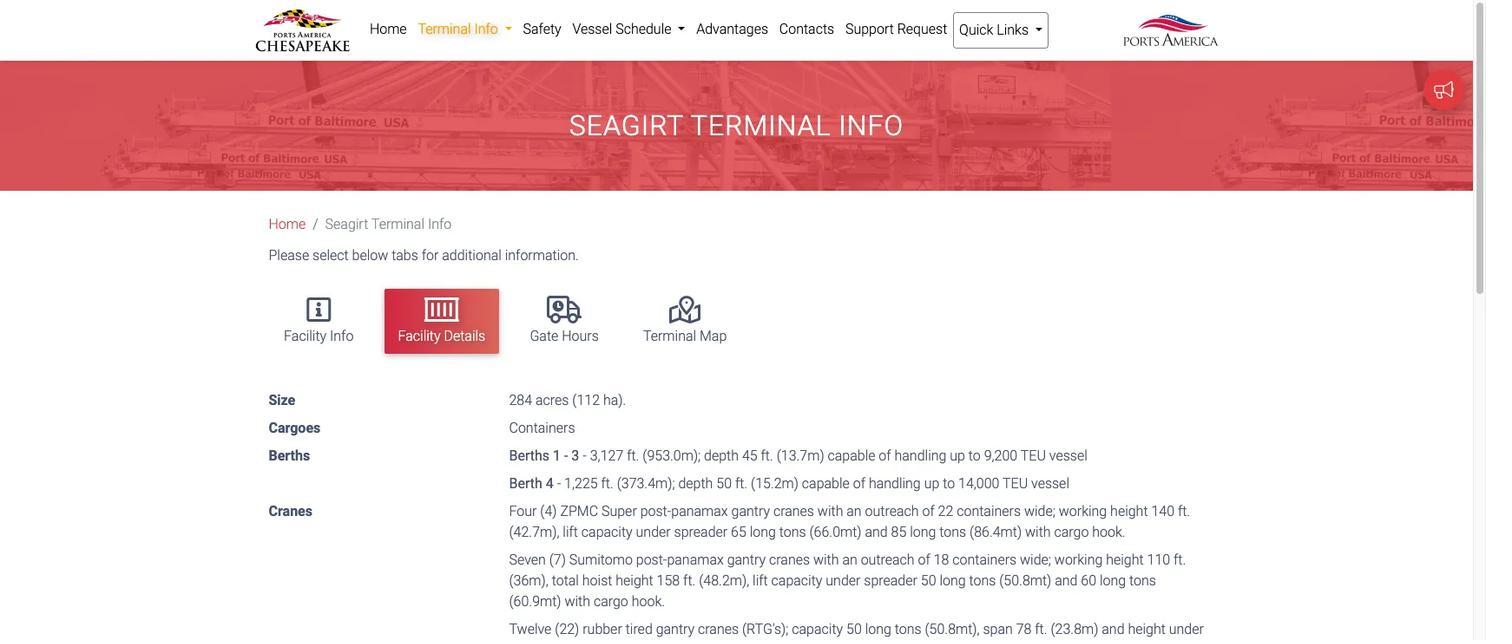 Task type: locate. For each thing, give the bounding box(es) containing it.
1 vertical spatial up
[[924, 475, 939, 492]]

1 vertical spatial panamax
[[667, 552, 724, 568]]

height left 110
[[1106, 552, 1144, 568]]

hook. down 158
[[632, 593, 665, 610]]

height left 158
[[616, 573, 653, 589]]

gantry
[[731, 503, 770, 520], [727, 552, 766, 568], [656, 621, 695, 638]]

facility up size
[[284, 328, 326, 345]]

0 horizontal spatial home
[[269, 216, 306, 233]]

60
[[1081, 573, 1096, 589]]

height left 140 in the right of the page
[[1110, 503, 1148, 520]]

0 horizontal spatial seagirt terminal info
[[325, 216, 452, 233]]

advantages
[[696, 21, 768, 37]]

to up 22
[[943, 475, 955, 492]]

handling
[[895, 448, 946, 464], [869, 475, 921, 492]]

capacity
[[581, 524, 633, 540], [771, 573, 822, 589], [792, 621, 843, 638]]

and inside seven (7) sumitomo post-panamax gantry cranes with an outreach of 18 containers wide; working height 110 ft. (36m), total hoist height 158 ft. (48.2m), lift capacity under spreader 50 long tons (50.8mt) and 60 long tons (60.9mt) with cargo hook.
[[1055, 573, 1078, 589]]

home link up please
[[269, 216, 306, 233]]

ft. right 110
[[1174, 552, 1186, 568]]

seagirt terminal info
[[569, 110, 904, 143], [325, 216, 452, 233]]

berths
[[269, 448, 310, 464], [509, 448, 549, 464]]

0 horizontal spatial home link
[[269, 216, 306, 233]]

2 vertical spatial and
[[1102, 621, 1125, 638]]

1 vertical spatial an
[[842, 552, 857, 568]]

facility for facility details
[[398, 328, 441, 345]]

capable
[[828, 448, 875, 464], [802, 475, 850, 492]]

containers
[[957, 503, 1021, 520], [952, 552, 1017, 568]]

(86.4mt)
[[970, 524, 1022, 540]]

1 vertical spatial outreach
[[861, 552, 915, 568]]

twelve
[[509, 621, 552, 638]]

1 vertical spatial under
[[826, 573, 861, 589]]

long right 60
[[1100, 573, 1126, 589]]

0 vertical spatial under
[[636, 524, 671, 540]]

of inside seven (7) sumitomo post-panamax gantry cranes with an outreach of 18 containers wide; working height 110 ft. (36m), total hoist height 158 ft. (48.2m), lift capacity under spreader 50 long tons (50.8mt) and 60 long tons (60.9mt) with cargo hook.
[[918, 552, 930, 568]]

0 vertical spatial capable
[[828, 448, 875, 464]]

0 vertical spatial up
[[950, 448, 965, 464]]

1 facility from the left
[[284, 328, 326, 345]]

284 acres (112 ha).
[[509, 392, 626, 408]]

1 vertical spatial depth
[[678, 475, 713, 492]]

berths 1 - 3 - 3,127 ft. (953.0m); depth 45 ft. (13.7m) capable of handling up to 9,200 teu vessel
[[509, 448, 1087, 464]]

home left terminal info
[[370, 21, 407, 37]]

berths left 1
[[509, 448, 549, 464]]

- right 3
[[583, 448, 587, 464]]

0 vertical spatial hook.
[[1092, 524, 1125, 540]]

capable down (13.7m) at the bottom right
[[802, 475, 850, 492]]

0 vertical spatial cranes
[[773, 503, 814, 520]]

seagirt
[[569, 110, 684, 143], [325, 216, 368, 233]]

and inside four (4) zpmc super post-panamax gantry cranes with an outreach of 22 containers wide; working height 140 ft. (42.7m), lift capacity under spreader 65 long tons (66.0mt) and 85 long tons (86.4mt) with cargo hook.
[[865, 524, 888, 540]]

long right 85
[[910, 524, 936, 540]]

under down (66.0mt)
[[826, 573, 861, 589]]

0 horizontal spatial -
[[557, 475, 561, 492]]

height down 110
[[1128, 621, 1166, 638]]

45
[[742, 448, 758, 464]]

spreader
[[674, 524, 728, 540], [864, 573, 917, 589]]

1 vertical spatial and
[[1055, 573, 1078, 589]]

0 vertical spatial home
[[370, 21, 407, 37]]

gantry inside twelve (22) rubber tired gantry cranes (rtg's); capacity 50 long tons (50.8mt), span 78 ft. (23.8m) and height under
[[656, 621, 695, 638]]

1 vertical spatial spreader
[[864, 573, 917, 589]]

2 vertical spatial capacity
[[792, 621, 843, 638]]

panamax
[[671, 503, 728, 520], [667, 552, 724, 568]]

gantry up 65
[[731, 503, 770, 520]]

lift
[[563, 524, 578, 540], [753, 573, 768, 589]]

0 horizontal spatial berths
[[269, 448, 310, 464]]

cargo down hoist
[[594, 593, 628, 610]]

1 vertical spatial vessel
[[1031, 475, 1069, 492]]

facility left details
[[398, 328, 441, 345]]

1 vertical spatial to
[[943, 475, 955, 492]]

home inside home link
[[370, 21, 407, 37]]

vessel
[[572, 21, 612, 37]]

cranes
[[773, 503, 814, 520], [769, 552, 810, 568], [698, 621, 739, 638]]

capacity right (rtg's);
[[792, 621, 843, 638]]

zpmc
[[560, 503, 598, 520]]

- right 4
[[557, 475, 561, 492]]

1 berths from the left
[[269, 448, 310, 464]]

capacity up (rtg's);
[[771, 573, 822, 589]]

0 horizontal spatial up
[[924, 475, 939, 492]]

depth left 45
[[704, 448, 739, 464]]

0 horizontal spatial cargo
[[594, 593, 628, 610]]

1 vertical spatial hook.
[[632, 593, 665, 610]]

panamax down "(373.4m);"
[[671, 503, 728, 520]]

0 horizontal spatial spreader
[[674, 524, 728, 540]]

hook. inside seven (7) sumitomo post-panamax gantry cranes with an outreach of 18 containers wide; working height 110 ft. (36m), total hoist height 158 ft. (48.2m), lift capacity under spreader 50 long tons (50.8mt) and 60 long tons (60.9mt) with cargo hook.
[[632, 593, 665, 610]]

4
[[546, 475, 554, 492]]

1 horizontal spatial cargo
[[1054, 524, 1089, 540]]

teu right 9,200
[[1021, 448, 1046, 464]]

0 vertical spatial vessel
[[1049, 448, 1087, 464]]

vessel right 9,200
[[1049, 448, 1087, 464]]

facility details link
[[384, 289, 499, 354]]

berths down cargoes
[[269, 448, 310, 464]]

under down super
[[636, 524, 671, 540]]

0 horizontal spatial and
[[865, 524, 888, 540]]

1 horizontal spatial spreader
[[864, 573, 917, 589]]

capable right (13.7m) at the bottom right
[[828, 448, 875, 464]]

of
[[879, 448, 891, 464], [853, 475, 865, 492], [922, 503, 935, 520], [918, 552, 930, 568]]

an
[[847, 503, 862, 520], [842, 552, 857, 568]]

post- down "(373.4m);"
[[640, 503, 671, 520]]

0 vertical spatial seagirt
[[569, 110, 684, 143]]

tons left (66.0mt)
[[779, 524, 806, 540]]

0 vertical spatial 50
[[716, 475, 732, 492]]

22
[[938, 503, 953, 520]]

with up (66.0mt)
[[818, 503, 843, 520]]

2 horizontal spatial and
[[1102, 621, 1125, 638]]

home
[[370, 21, 407, 37], [269, 216, 306, 233]]

ft. right 140 in the right of the page
[[1178, 503, 1190, 520]]

post- up 158
[[636, 552, 667, 568]]

safety link
[[517, 12, 567, 47]]

1 vertical spatial lift
[[753, 573, 768, 589]]

cranes down berth 4 - 1,225 ft. (373.4m); depth 50 ft. (15.2m) capable of handling up to 14,000 teu vessel
[[773, 503, 814, 520]]

cranes left (rtg's);
[[698, 621, 739, 638]]

terminal map link
[[629, 289, 741, 354]]

0 vertical spatial home link
[[364, 12, 412, 47]]

tab list
[[262, 281, 1218, 362]]

super
[[602, 503, 637, 520]]

ft.
[[627, 448, 639, 464], [761, 448, 773, 464], [601, 475, 614, 492], [735, 475, 748, 492], [1178, 503, 1190, 520], [1174, 552, 1186, 568], [683, 573, 696, 589], [1035, 621, 1047, 638]]

tons
[[779, 524, 806, 540], [939, 524, 966, 540], [969, 573, 996, 589], [1129, 573, 1156, 589], [895, 621, 921, 638]]

(112
[[572, 392, 600, 408]]

0 vertical spatial capacity
[[581, 524, 633, 540]]

0 vertical spatial outreach
[[865, 503, 919, 520]]

acres
[[536, 392, 569, 408]]

four
[[509, 503, 537, 520]]

1 horizontal spatial hook.
[[1092, 524, 1125, 540]]

1 vertical spatial gantry
[[727, 552, 766, 568]]

handling up 85
[[869, 475, 921, 492]]

1 horizontal spatial home link
[[364, 12, 412, 47]]

hours
[[562, 328, 599, 345]]

spreader left 65
[[674, 524, 728, 540]]

ft. right 78
[[1035, 621, 1047, 638]]

cargo inside seven (7) sumitomo post-panamax gantry cranes with an outreach of 18 containers wide; working height 110 ft. (36m), total hoist height 158 ft. (48.2m), lift capacity under spreader 50 long tons (50.8mt) and 60 long tons (60.9mt) with cargo hook.
[[594, 593, 628, 610]]

1 horizontal spatial 50
[[846, 621, 862, 638]]

1 horizontal spatial berths
[[509, 448, 549, 464]]

outreach
[[865, 503, 919, 520], [861, 552, 915, 568]]

lift inside four (4) zpmc super post-panamax gantry cranes with an outreach of 22 containers wide; working height 140 ft. (42.7m), lift capacity under spreader 65 long tons (66.0mt) and 85 long tons (86.4mt) with cargo hook.
[[563, 524, 578, 540]]

and left 60
[[1055, 573, 1078, 589]]

containers
[[509, 420, 575, 436]]

lift down zpmc
[[563, 524, 578, 540]]

an inside seven (7) sumitomo post-panamax gantry cranes with an outreach of 18 containers wide; working height 110 ft. (36m), total hoist height 158 ft. (48.2m), lift capacity under spreader 50 long tons (50.8mt) and 60 long tons (60.9mt) with cargo hook.
[[842, 552, 857, 568]]

1 vertical spatial teu
[[1003, 475, 1028, 492]]

vessel
[[1049, 448, 1087, 464], [1031, 475, 1069, 492]]

under down 110
[[1169, 621, 1204, 638]]

ft. down 45
[[735, 475, 748, 492]]

- left 3
[[564, 448, 568, 464]]

vessel schedule link
[[567, 12, 691, 47]]

0 horizontal spatial hook.
[[632, 593, 665, 610]]

and
[[865, 524, 888, 540], [1055, 573, 1078, 589], [1102, 621, 1125, 638]]

1 vertical spatial cranes
[[769, 552, 810, 568]]

to left 9,200
[[969, 448, 981, 464]]

2 berths from the left
[[509, 448, 549, 464]]

0 vertical spatial spreader
[[674, 524, 728, 540]]

seven
[[509, 552, 546, 568]]

post-
[[640, 503, 671, 520], [636, 552, 667, 568]]

tons down 22
[[939, 524, 966, 540]]

ft. inside four (4) zpmc super post-panamax gantry cranes with an outreach of 22 containers wide; working height 140 ft. (42.7m), lift capacity under spreader 65 long tons (66.0mt) and 85 long tons (86.4mt) with cargo hook.
[[1178, 503, 1190, 520]]

50
[[716, 475, 732, 492], [921, 573, 936, 589], [846, 621, 862, 638]]

2 horizontal spatial 50
[[921, 573, 936, 589]]

1 horizontal spatial and
[[1055, 573, 1078, 589]]

0 vertical spatial cargo
[[1054, 524, 1089, 540]]

panamax up 158
[[667, 552, 724, 568]]

1 vertical spatial seagirt terminal info
[[325, 216, 452, 233]]

terminal
[[418, 21, 471, 37], [691, 110, 831, 143], [371, 216, 424, 233], [643, 328, 696, 345]]

home link left terminal info
[[364, 12, 412, 47]]

tons left (50.8mt)
[[969, 573, 996, 589]]

0 vertical spatial to
[[969, 448, 981, 464]]

3,127
[[590, 448, 623, 464]]

gantry down 65
[[727, 552, 766, 568]]

1 horizontal spatial home
[[370, 21, 407, 37]]

an up (66.0mt)
[[847, 503, 862, 520]]

0 vertical spatial teu
[[1021, 448, 1046, 464]]

spreader inside seven (7) sumitomo post-panamax gantry cranes with an outreach of 18 containers wide; working height 110 ft. (36m), total hoist height 158 ft. (48.2m), lift capacity under spreader 50 long tons (50.8mt) and 60 long tons (60.9mt) with cargo hook.
[[864, 573, 917, 589]]

(rtg's);
[[742, 621, 789, 638]]

1 vertical spatial post-
[[636, 552, 667, 568]]

panamax inside seven (7) sumitomo post-panamax gantry cranes with an outreach of 18 containers wide; working height 110 ft. (36m), total hoist height 158 ft. (48.2m), lift capacity under spreader 50 long tons (50.8mt) and 60 long tons (60.9mt) with cargo hook.
[[667, 552, 724, 568]]

up up 14,000
[[950, 448, 965, 464]]

cranes
[[269, 503, 312, 520]]

and left 85
[[865, 524, 888, 540]]

50 left (15.2m)
[[716, 475, 732, 492]]

panamax inside four (4) zpmc super post-panamax gantry cranes with an outreach of 22 containers wide; working height 140 ft. (42.7m), lift capacity under spreader 65 long tons (66.0mt) and 85 long tons (86.4mt) with cargo hook.
[[671, 503, 728, 520]]

tons left '(50.8mt),'
[[895, 621, 921, 638]]

0 horizontal spatial 50
[[716, 475, 732, 492]]

outreach up 85
[[865, 503, 919, 520]]

3
[[571, 448, 579, 464]]

berths for berths 1 - 3 - 3,127 ft. (953.0m); depth 45 ft. (13.7m) capable of handling up to 9,200 teu vessel
[[509, 448, 549, 464]]

1 vertical spatial seagirt
[[325, 216, 368, 233]]

advantages link
[[691, 12, 774, 47]]

1 horizontal spatial lift
[[753, 573, 768, 589]]

tired
[[626, 621, 653, 638]]

2 vertical spatial gantry
[[656, 621, 695, 638]]

110
[[1147, 552, 1170, 568]]

1 horizontal spatial to
[[969, 448, 981, 464]]

map
[[700, 328, 727, 345]]

50 down seven (7) sumitomo post-panamax gantry cranes with an outreach of 18 containers wide; working height 110 ft. (36m), total hoist height 158 ft. (48.2m), lift capacity under spreader 50 long tons (50.8mt) and 60 long tons (60.9mt) with cargo hook.
[[846, 621, 862, 638]]

facility
[[284, 328, 326, 345], [398, 328, 441, 345]]

handling up 22
[[895, 448, 946, 464]]

0 horizontal spatial facility
[[284, 328, 326, 345]]

seven (7) sumitomo post-panamax gantry cranes with an outreach of 18 containers wide; working height 110 ft. (36m), total hoist height 158 ft. (48.2m), lift capacity under spreader 50 long tons (50.8mt) and 60 long tons (60.9mt) with cargo hook.
[[509, 552, 1186, 610]]

ft. right 45
[[761, 448, 773, 464]]

0 horizontal spatial lift
[[563, 524, 578, 540]]

safety
[[523, 21, 561, 37]]

2 facility from the left
[[398, 328, 441, 345]]

0 vertical spatial wide;
[[1024, 503, 1055, 520]]

gantry inside seven (7) sumitomo post-panamax gantry cranes with an outreach of 18 containers wide; working height 110 ft. (36m), total hoist height 158 ft. (48.2m), lift capacity under spreader 50 long tons (50.8mt) and 60 long tons (60.9mt) with cargo hook.
[[727, 552, 766, 568]]

1 vertical spatial wide;
[[1020, 552, 1051, 568]]

50 down 18
[[921, 573, 936, 589]]

hook. up 60
[[1092, 524, 1125, 540]]

capacity inside four (4) zpmc super post-panamax gantry cranes with an outreach of 22 containers wide; working height 140 ft. (42.7m), lift capacity under spreader 65 long tons (66.0mt) and 85 long tons (86.4mt) with cargo hook.
[[581, 524, 633, 540]]

(7)
[[549, 552, 566, 568]]

- for 3
[[564, 448, 568, 464]]

1 vertical spatial capacity
[[771, 573, 822, 589]]

0 vertical spatial post-
[[640, 503, 671, 520]]

depth down "(953.0m);"
[[678, 475, 713, 492]]

1 horizontal spatial facility
[[398, 328, 441, 345]]

2 vertical spatial cranes
[[698, 621, 739, 638]]

home up please
[[269, 216, 306, 233]]

0 vertical spatial lift
[[563, 524, 578, 540]]

0 vertical spatial seagirt terminal info
[[569, 110, 904, 143]]

containers up (86.4mt)
[[957, 503, 1021, 520]]

under
[[636, 524, 671, 540], [826, 573, 861, 589], [1169, 621, 1204, 638]]

cranes inside seven (7) sumitomo post-panamax gantry cranes with an outreach of 18 containers wide; working height 110 ft. (36m), total hoist height 158 ft. (48.2m), lift capacity under spreader 50 long tons (50.8mt) and 60 long tons (60.9mt) with cargo hook.
[[769, 552, 810, 568]]

1 vertical spatial handling
[[869, 475, 921, 492]]

info
[[474, 21, 498, 37], [839, 110, 904, 143], [428, 216, 452, 233], [330, 328, 354, 345]]

spreader down 85
[[864, 573, 917, 589]]

height
[[1110, 503, 1148, 520], [1106, 552, 1144, 568], [616, 573, 653, 589], [1128, 621, 1166, 638]]

cargo inside four (4) zpmc super post-panamax gantry cranes with an outreach of 22 containers wide; working height 140 ft. (42.7m), lift capacity under spreader 65 long tons (66.0mt) and 85 long tons (86.4mt) with cargo hook.
[[1054, 524, 1089, 540]]

span
[[983, 621, 1013, 638]]

0 vertical spatial and
[[865, 524, 888, 540]]

cargo up 60
[[1054, 524, 1089, 540]]

0 vertical spatial working
[[1059, 503, 1107, 520]]

long down seven (7) sumitomo post-panamax gantry cranes with an outreach of 18 containers wide; working height 110 ft. (36m), total hoist height 158 ft. (48.2m), lift capacity under spreader 50 long tons (50.8mt) and 60 long tons (60.9mt) with cargo hook.
[[865, 621, 891, 638]]

outreach inside four (4) zpmc super post-panamax gantry cranes with an outreach of 22 containers wide; working height 140 ft. (42.7m), lift capacity under spreader 65 long tons (66.0mt) and 85 long tons (86.4mt) with cargo hook.
[[865, 503, 919, 520]]

2 horizontal spatial under
[[1169, 621, 1204, 638]]

lift right (48.2m),
[[753, 573, 768, 589]]

teu down 9,200
[[1003, 475, 1028, 492]]

0 horizontal spatial under
[[636, 524, 671, 540]]

of inside four (4) zpmc super post-panamax gantry cranes with an outreach of 22 containers wide; working height 140 ft. (42.7m), lift capacity under spreader 65 long tons (66.0mt) and 85 long tons (86.4mt) with cargo hook.
[[922, 503, 935, 520]]

wide;
[[1024, 503, 1055, 520], [1020, 552, 1051, 568]]

twelve (22) rubber tired gantry cranes (rtg's); capacity 50 long tons (50.8mt), span 78 ft. (23.8m) and height under
[[509, 621, 1204, 641]]

1 vertical spatial containers
[[952, 552, 1017, 568]]

0 vertical spatial panamax
[[671, 503, 728, 520]]

gantry right tired
[[656, 621, 695, 638]]

cranes down (66.0mt)
[[769, 552, 810, 568]]

2 vertical spatial under
[[1169, 621, 1204, 638]]

(13.7m)
[[777, 448, 824, 464]]

and right (23.8m)
[[1102, 621, 1125, 638]]

wide; inside four (4) zpmc super post-panamax gantry cranes with an outreach of 22 containers wide; working height 140 ft. (42.7m), lift capacity under spreader 65 long tons (66.0mt) and 85 long tons (86.4mt) with cargo hook.
[[1024, 503, 1055, 520]]

containers down (86.4mt)
[[952, 552, 1017, 568]]

1 horizontal spatial -
[[564, 448, 568, 464]]

an down (66.0mt)
[[842, 552, 857, 568]]

up up 22
[[924, 475, 939, 492]]

1 vertical spatial home
[[269, 216, 306, 233]]

1 vertical spatial home link
[[269, 216, 306, 233]]

1 vertical spatial cargo
[[594, 593, 628, 610]]

capacity down super
[[581, 524, 633, 540]]

long
[[750, 524, 776, 540], [910, 524, 936, 540], [940, 573, 966, 589], [1100, 573, 1126, 589], [865, 621, 891, 638]]

1 horizontal spatial under
[[826, 573, 861, 589]]

1 horizontal spatial seagirt terminal info
[[569, 110, 904, 143]]

0 vertical spatial gantry
[[731, 503, 770, 520]]

height inside twelve (22) rubber tired gantry cranes (rtg's); capacity 50 long tons (50.8mt), span 78 ft. (23.8m) and height under
[[1128, 621, 1166, 638]]

(60.9mt)
[[509, 593, 561, 610]]

cranes inside four (4) zpmc super post-panamax gantry cranes with an outreach of 22 containers wide; working height 140 ft. (42.7m), lift capacity under spreader 65 long tons (66.0mt) and 85 long tons (86.4mt) with cargo hook.
[[773, 503, 814, 520]]

with down (66.0mt)
[[813, 552, 839, 568]]

0 vertical spatial an
[[847, 503, 862, 520]]

-
[[564, 448, 568, 464], [583, 448, 587, 464], [557, 475, 561, 492]]

gantry inside four (4) zpmc super post-panamax gantry cranes with an outreach of 22 containers wide; working height 140 ft. (42.7m), lift capacity under spreader 65 long tons (66.0mt) and 85 long tons (86.4mt) with cargo hook.
[[731, 503, 770, 520]]

outreach down 85
[[861, 552, 915, 568]]

1 vertical spatial working
[[1055, 552, 1103, 568]]

1 vertical spatial 50
[[921, 573, 936, 589]]

2 vertical spatial 50
[[846, 621, 862, 638]]

vessel right 14,000
[[1031, 475, 1069, 492]]

0 vertical spatial containers
[[957, 503, 1021, 520]]



Task type: vqa. For each thing, say whether or not it's contained in the screenshot.
Close 'icon'
no



Task type: describe. For each thing, give the bounding box(es) containing it.
facility info link
[[270, 289, 367, 354]]

height inside four (4) zpmc super post-panamax gantry cranes with an outreach of 22 containers wide; working height 140 ft. (42.7m), lift capacity under spreader 65 long tons (66.0mt) and 85 long tons (86.4mt) with cargo hook.
[[1110, 503, 1148, 520]]

2 horizontal spatial -
[[583, 448, 587, 464]]

wide; inside seven (7) sumitomo post-panamax gantry cranes with an outreach of 18 containers wide; working height 110 ft. (36m), total hoist height 158 ft. (48.2m), lift capacity under spreader 50 long tons (50.8mt) and 60 long tons (60.9mt) with cargo hook.
[[1020, 552, 1051, 568]]

gate
[[530, 328, 558, 345]]

under inside seven (7) sumitomo post-panamax gantry cranes with an outreach of 18 containers wide; working height 110 ft. (36m), total hoist height 158 ft. (48.2m), lift capacity under spreader 50 long tons (50.8mt) and 60 long tons (60.9mt) with cargo hook.
[[826, 573, 861, 589]]

details
[[444, 328, 485, 345]]

(50.8mt)
[[999, 573, 1051, 589]]

tons inside twelve (22) rubber tired gantry cranes (rtg's); capacity 50 long tons (50.8mt), span 78 ft. (23.8m) and height under
[[895, 621, 921, 638]]

berth 4 - 1,225 ft. (373.4m); depth 50 ft. (15.2m) capable of handling up to 14,000 teu vessel
[[509, 475, 1069, 492]]

support request link
[[840, 12, 953, 47]]

select
[[313, 248, 349, 264]]

tons down 110
[[1129, 573, 1156, 589]]

1 horizontal spatial seagirt
[[569, 110, 684, 143]]

78
[[1016, 621, 1032, 638]]

capacity inside twelve (22) rubber tired gantry cranes (rtg's); capacity 50 long tons (50.8mt), span 78 ft. (23.8m) and height under
[[792, 621, 843, 638]]

65
[[731, 524, 746, 540]]

14,000
[[958, 475, 999, 492]]

hook. inside four (4) zpmc super post-panamax gantry cranes with an outreach of 22 containers wide; working height 140 ft. (42.7m), lift capacity under spreader 65 long tons (66.0mt) and 85 long tons (86.4mt) with cargo hook.
[[1092, 524, 1125, 540]]

under inside four (4) zpmc super post-panamax gantry cranes with an outreach of 22 containers wide; working height 140 ft. (42.7m), lift capacity under spreader 65 long tons (66.0mt) and 85 long tons (86.4mt) with cargo hook.
[[636, 524, 671, 540]]

lift inside seven (7) sumitomo post-panamax gantry cranes with an outreach of 18 containers wide; working height 110 ft. (36m), total hoist height 158 ft. (48.2m), lift capacity under spreader 50 long tons (50.8mt) and 60 long tons (60.9mt) with cargo hook.
[[753, 573, 768, 589]]

ft. inside twelve (22) rubber tired gantry cranes (rtg's); capacity 50 long tons (50.8mt), span 78 ft. (23.8m) and height under
[[1035, 621, 1047, 638]]

vessel schedule
[[572, 21, 675, 37]]

50 inside seven (7) sumitomo post-panamax gantry cranes with an outreach of 18 containers wide; working height 110 ft. (36m), total hoist height 158 ft. (48.2m), lift capacity under spreader 50 long tons (50.8mt) and 60 long tons (60.9mt) with cargo hook.
[[921, 573, 936, 589]]

(4)
[[540, 503, 557, 520]]

ft. right 1,225
[[601, 475, 614, 492]]

(50.8mt),
[[925, 621, 980, 638]]

post- inside four (4) zpmc super post-panamax gantry cranes with an outreach of 22 containers wide; working height 140 ft. (42.7m), lift capacity under spreader 65 long tons (66.0mt) and 85 long tons (86.4mt) with cargo hook.
[[640, 503, 671, 520]]

information.
[[505, 248, 579, 264]]

1 horizontal spatial up
[[950, 448, 965, 464]]

facility info
[[284, 328, 354, 345]]

0 horizontal spatial to
[[943, 475, 955, 492]]

under inside twelve (22) rubber tired gantry cranes (rtg's); capacity 50 long tons (50.8mt), span 78 ft. (23.8m) and height under
[[1169, 621, 1204, 638]]

terminal map
[[643, 328, 727, 345]]

please
[[269, 248, 309, 264]]

for
[[422, 248, 439, 264]]

0 vertical spatial handling
[[895, 448, 946, 464]]

capacity inside seven (7) sumitomo post-panamax gantry cranes with an outreach of 18 containers wide; working height 110 ft. (36m), total hoist height 158 ft. (48.2m), lift capacity under spreader 50 long tons (50.8mt) and 60 long tons (60.9mt) with cargo hook.
[[771, 573, 822, 589]]

with down total
[[565, 593, 590, 610]]

gate hours
[[530, 328, 599, 345]]

1
[[553, 448, 561, 464]]

working inside seven (7) sumitomo post-panamax gantry cranes with an outreach of 18 containers wide; working height 110 ft. (36m), total hoist height 158 ft. (48.2m), lift capacity under spreader 50 long tons (50.8mt) and 60 long tons (60.9mt) with cargo hook.
[[1055, 552, 1103, 568]]

0 horizontal spatial seagirt
[[325, 216, 368, 233]]

(953.0m);
[[643, 448, 701, 464]]

hoist
[[582, 573, 612, 589]]

ha).
[[603, 392, 626, 408]]

and inside twelve (22) rubber tired gantry cranes (rtg's); capacity 50 long tons (50.8mt), span 78 ft. (23.8m) and height under
[[1102, 621, 1125, 638]]

(48.2m),
[[699, 573, 749, 589]]

support request
[[845, 21, 947, 37]]

18
[[934, 552, 949, 568]]

85
[[891, 524, 907, 540]]

terminal info
[[418, 21, 501, 37]]

spreader inside four (4) zpmc super post-panamax gantry cranes with an outreach of 22 containers wide; working height 140 ft. (42.7m), lift capacity under spreader 65 long tons (66.0mt) and 85 long tons (86.4mt) with cargo hook.
[[674, 524, 728, 540]]

request
[[897, 21, 947, 37]]

below
[[352, 248, 388, 264]]

containers inside four (4) zpmc super post-panamax gantry cranes with an outreach of 22 containers wide; working height 140 ft. (42.7m), lift capacity under spreader 65 long tons (66.0mt) and 85 long tons (86.4mt) with cargo hook.
[[957, 503, 1021, 520]]

(42.7m),
[[509, 524, 559, 540]]

additional
[[442, 248, 502, 264]]

with right (86.4mt)
[[1025, 524, 1051, 540]]

long inside twelve (22) rubber tired gantry cranes (rtg's); capacity 50 long tons (50.8mt), span 78 ft. (23.8m) and height under
[[865, 621, 891, 638]]

sumitomo
[[569, 552, 633, 568]]

284
[[509, 392, 532, 408]]

cranes inside twelve (22) rubber tired gantry cranes (rtg's); capacity 50 long tons (50.8mt), span 78 ft. (23.8m) and height under
[[698, 621, 739, 638]]

contacts link
[[774, 12, 840, 47]]

four (4) zpmc super post-panamax gantry cranes with an outreach of 22 containers wide; working height 140 ft. (42.7m), lift capacity under spreader 65 long tons (66.0mt) and 85 long tons (86.4mt) with cargo hook.
[[509, 503, 1190, 540]]

0 vertical spatial depth
[[704, 448, 739, 464]]

(66.0mt)
[[809, 524, 862, 540]]

(373.4m);
[[617, 475, 675, 492]]

schedule
[[616, 21, 671, 37]]

home for home link to the bottom
[[269, 216, 306, 233]]

long down 18
[[940, 573, 966, 589]]

9,200
[[984, 448, 1017, 464]]

please select below tabs for additional information.
[[269, 248, 579, 264]]

post- inside seven (7) sumitomo post-panamax gantry cranes with an outreach of 18 containers wide; working height 110 ft. (36m), total hoist height 158 ft. (48.2m), lift capacity under spreader 50 long tons (50.8mt) and 60 long tons (60.9mt) with cargo hook.
[[636, 552, 667, 568]]

support
[[845, 21, 894, 37]]

cargoes
[[269, 420, 321, 436]]

(23.8m)
[[1051, 621, 1098, 638]]

tabs
[[392, 248, 418, 264]]

gate hours link
[[516, 289, 613, 354]]

total
[[552, 573, 579, 589]]

terminal info link
[[412, 12, 517, 47]]

home for home link to the top
[[370, 21, 407, 37]]

berths for berths
[[269, 448, 310, 464]]

facility for facility info
[[284, 328, 326, 345]]

(22)
[[555, 621, 579, 638]]

(15.2m)
[[751, 475, 799, 492]]

an inside four (4) zpmc super post-panamax gantry cranes with an outreach of 22 containers wide; working height 140 ft. (42.7m), lift capacity under spreader 65 long tons (66.0mt) and 85 long tons (86.4mt) with cargo hook.
[[847, 503, 862, 520]]

ft. right 3,127
[[627, 448, 639, 464]]

berth
[[509, 475, 542, 492]]

1,225
[[564, 475, 598, 492]]

size
[[269, 392, 295, 408]]

ft. right 158
[[683, 573, 696, 589]]

158
[[657, 573, 680, 589]]

tab list containing facility info
[[262, 281, 1218, 362]]

1 vertical spatial capable
[[802, 475, 850, 492]]

contacts
[[779, 21, 834, 37]]

outreach inside seven (7) sumitomo post-panamax gantry cranes with an outreach of 18 containers wide; working height 110 ft. (36m), total hoist height 158 ft. (48.2m), lift capacity under spreader 50 long tons (50.8mt) and 60 long tons (60.9mt) with cargo hook.
[[861, 552, 915, 568]]

rubber
[[583, 621, 622, 638]]

containers inside seven (7) sumitomo post-panamax gantry cranes with an outreach of 18 containers wide; working height 110 ft. (36m), total hoist height 158 ft. (48.2m), lift capacity under spreader 50 long tons (50.8mt) and 60 long tons (60.9mt) with cargo hook.
[[952, 552, 1017, 568]]

140
[[1151, 503, 1174, 520]]

- for 1,225
[[557, 475, 561, 492]]

long right 65
[[750, 524, 776, 540]]

(36m),
[[509, 573, 548, 589]]

working inside four (4) zpmc super post-panamax gantry cranes with an outreach of 22 containers wide; working height 140 ft. (42.7m), lift capacity under spreader 65 long tons (66.0mt) and 85 long tons (86.4mt) with cargo hook.
[[1059, 503, 1107, 520]]

facility details
[[398, 328, 485, 345]]

50 inside twelve (22) rubber tired gantry cranes (rtg's); capacity 50 long tons (50.8mt), span 78 ft. (23.8m) and height under
[[846, 621, 862, 638]]



